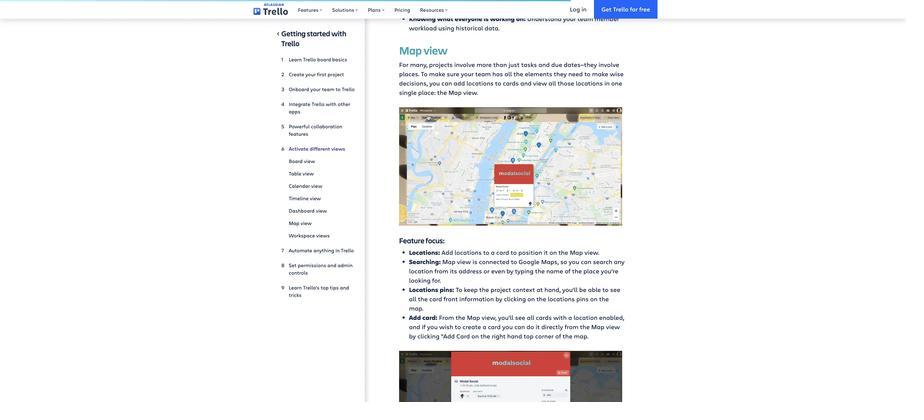Task type: vqa. For each thing, say whether or not it's contained in the screenshot.
or
yes



Task type: describe. For each thing, give the bounding box(es) containing it.
board view
[[289, 158, 315, 164]]

in inside map view for many, projects involve more than just tasks and due dates—they involve places. to make sure your team has all the elements they need to make wise decisions, you can add locations to cards and view all those locations in one single place: the map view.
[[605, 79, 610, 87]]

place:
[[419, 88, 436, 97]]

knowing what everyone is working on:
[[409, 14, 526, 23]]

0 horizontal spatial add
[[409, 314, 421, 322]]

your inside map view for many, projects involve more than just tasks and due dates—they involve places. to make sure your team has all the elements they need to make wise decisions, you can add locations to cards and view all those locations in one single place: the map view.
[[461, 70, 474, 78]]

getting
[[282, 29, 306, 38]]

you'll inside the to keep the project context at hand, you'll be able to see all the card front information by clicking on the locations pins on the map.
[[563, 286, 578, 294]]

your for onboard your team to trello
[[311, 86, 321, 92]]

the down pins
[[581, 323, 590, 331]]

sure
[[447, 70, 460, 78]]

projects
[[430, 60, 453, 69]]

solutions
[[332, 7, 355, 13]]

driven
[[465, 5, 483, 14]]

and up elements at the top right of page
[[539, 60, 550, 69]]

timeline
[[289, 195, 309, 202]]

tasks
[[522, 60, 537, 69]]

to left 'position'
[[511, 249, 517, 257]]

workspace
[[289, 232, 315, 239]]

trello left board
[[303, 56, 316, 63]]

integrate trello with other apps link
[[282, 98, 355, 118]]

need
[[569, 70, 583, 78]]

activate different views link
[[282, 143, 355, 155]]

view for dashboard view
[[316, 207, 327, 214]]

1 horizontal spatial view.
[[585, 249, 600, 257]]

you'll inside from the map view, you'll see all cards with a location enabled, and if you wish to create a card you can do it directly from the map view by clicking "add card on the right hand top corner of the map.
[[499, 314, 514, 322]]

set permissions and admin controls
[[289, 262, 353, 276]]

trello up "other"
[[342, 86, 355, 92]]

the left place
[[573, 267, 582, 275]]

learn trello's top tips and tricks
[[289, 284, 349, 298]]

the up "so" on the bottom
[[559, 249, 569, 257]]

information inside the to keep the project context at hand, you'll be able to see all the card front information by clicking on the locations pins on the map.
[[460, 295, 494, 303]]

by inside the to keep the project context at hand, you'll be able to see all the card front information by clicking on the locations pins on the map.
[[496, 295, 503, 303]]

add card:
[[409, 314, 438, 322]]

an image showing a trello card with a map location enabled image
[[399, 351, 623, 402]]

more
[[477, 60, 492, 69]]

all down "they"
[[549, 79, 557, 87]]

view for map view
[[301, 220, 312, 226]]

see inside the to keep the project context at hand, you'll be able to see all the card front information by clicking on the locations pins on the map.
[[611, 286, 621, 294]]

hand,
[[545, 286, 561, 294]]

those
[[558, 79, 575, 87]]

all inside from the map view, you'll see all cards with a location enabled, and if you wish to create a card you can do it directly from the map view by clicking "add card on the right hand top corner of the map.
[[527, 314, 535, 322]]

table view link
[[282, 167, 355, 180]]

top inside from the map view, you'll see all cards with a location enabled, and if you wish to create a card you can do it directly from the map view by clicking "add card on the right hand top corner of the map.
[[524, 332, 534, 341]]

0 vertical spatial in
[[582, 5, 587, 13]]

calendar view
[[289, 183, 323, 189]]

information inside analyze information per list, label, or due date to get a data-driven understanding of your project.
[[521, 0, 556, 4]]

locations up the address
[[455, 249, 482, 257]]

log in link
[[563, 0, 595, 19]]

view,
[[482, 314, 497, 322]]

to inside the to keep the project context at hand, you'll be able to see all the card front information by clicking on the locations pins on the map.
[[603, 286, 609, 294]]

to down has at the top right of the page
[[496, 79, 502, 87]]

google
[[519, 258, 540, 266]]

learn trello board basics
[[289, 56, 347, 63]]

the down the directly at the right bottom of page
[[563, 332, 573, 341]]

on up maps,
[[550, 249, 557, 257]]

you up hand
[[503, 323, 513, 331]]

map view link
[[282, 217, 355, 230]]

the down maps,
[[536, 267, 545, 275]]

connected
[[479, 258, 510, 266]]

to keep the project context at hand, you'll be able to see all the card front information by clicking on the locations pins on the map.
[[409, 286, 621, 313]]

right
[[492, 332, 506, 341]]

map inside map view is connected to google maps, so you can search any location from its address or even by typing the name of the place you're looking for.
[[443, 258, 456, 266]]

the right from
[[456, 314, 466, 322]]

for
[[631, 5, 638, 13]]

activate
[[289, 145, 309, 152]]

2 involve from the left
[[599, 60, 620, 69]]

trello inside integrate trello with other apps
[[312, 101, 325, 107]]

view. inside map view for many, projects involve more than just tasks and due dates—they involve places. to make sure your team has all the elements they need to make wise decisions, you can add locations to cards and view all those locations in one single place: the map view.
[[464, 88, 479, 97]]

integrate
[[289, 101, 311, 107]]

to down dates—they
[[585, 70, 591, 78]]

enabled,
[[600, 314, 625, 322]]

on down context
[[528, 295, 535, 303]]

of inside map view is connected to google maps, so you can search any location from its address or even by typing the name of the place you're looking for.
[[565, 267, 571, 275]]

analyze
[[496, 0, 520, 4]]

name
[[547, 267, 564, 275]]

project.
[[551, 5, 573, 14]]

locations
[[409, 286, 439, 294]]

the down at
[[537, 295, 547, 303]]

your inside analyze information per list, label, or due date to get a data-driven understanding of your project.
[[536, 5, 549, 14]]

your for understand your team member workload using historical data.
[[564, 14, 577, 23]]

everyone
[[455, 14, 483, 23]]

can inside map view is connected to google maps, so you can search any location from its address or even by typing the name of the place you're looking for.
[[581, 258, 592, 266]]

anything
[[314, 247, 335, 254]]

project for first
[[328, 71, 344, 78]]

an image showing the map view of a trello board image
[[399, 107, 623, 226]]

to inside from the map view, you'll see all cards with a location enabled, and if you wish to create a card you can do it directly from the map view by clicking "add card on the right hand top corner of the map.
[[455, 323, 461, 331]]

has
[[493, 70, 503, 78]]

the right place:
[[438, 88, 447, 97]]

context
[[513, 286, 536, 294]]

to inside analyze information per list, label, or due date to get a data-driven understanding of your project.
[[424, 5, 431, 14]]

if
[[422, 323, 426, 331]]

view for board view
[[304, 158, 315, 164]]

they
[[554, 70, 567, 78]]

with for started
[[332, 29, 347, 38]]

you're
[[601, 267, 619, 275]]

get trello for free
[[602, 5, 651, 13]]

dashboard view link
[[282, 205, 355, 217]]

from inside map view is connected to google maps, so you can search any location from its address or even by typing the name of the place you're looking for.
[[435, 267, 449, 275]]

trello up admin at the bottom left of page
[[341, 247, 354, 254]]

solutions button
[[328, 0, 363, 19]]

than
[[494, 60, 507, 69]]

project for the
[[491, 286, 512, 294]]

1 involve from the left
[[455, 60, 475, 69]]

features
[[298, 7, 319, 13]]

and inside set permissions and admin controls
[[328, 262, 337, 269]]

you inside map view is connected to google maps, so you can search any location from its address or even by typing the name of the place you're looking for.
[[569, 258, 580, 266]]

elements
[[525, 70, 553, 78]]

working
[[491, 14, 515, 23]]

timeline view link
[[282, 192, 355, 205]]

dates—they
[[564, 60, 598, 69]]

0 vertical spatial is
[[484, 14, 489, 23]]

atlassian trello image
[[254, 3, 288, 15]]

the down the locations
[[418, 295, 428, 303]]

single
[[399, 88, 417, 97]]

activate different views
[[289, 145, 346, 152]]

page progress progress bar
[[0, 0, 571, 1]]

view for map view for many, projects involve more than just tasks and due dates—they involve places. to make sure your team has all the elements they need to make wise decisions, you can add locations to cards and view all those locations in one single place: the map view.
[[424, 43, 448, 58]]

0 vertical spatial card
[[497, 249, 510, 257]]

at
[[537, 286, 543, 294]]

2 make from the left
[[593, 70, 609, 78]]

0 vertical spatial it
[[544, 249, 548, 257]]

started
[[307, 29, 330, 38]]

learn for learn trello board basics
[[289, 56, 302, 63]]

trello's
[[303, 284, 320, 291]]

log
[[570, 5, 581, 13]]

a inside analyze information per list, label, or due date to get a data-driven understanding of your project.
[[444, 5, 447, 14]]

view down elements at the top right of page
[[534, 79, 548, 87]]

location inside map view is connected to google maps, so you can search any location from its address or even by typing the name of the place you're looking for.
[[409, 267, 433, 275]]

create
[[463, 323, 481, 331]]

to up "other"
[[336, 86, 341, 92]]

to inside map view is connected to google maps, so you can search any location from its address or even by typing the name of the place you're looking for.
[[511, 258, 518, 266]]

locations down more at the right top of page
[[467, 79, 494, 87]]

any
[[615, 258, 625, 266]]

1 make from the left
[[430, 70, 446, 78]]

so
[[561, 258, 568, 266]]

feature
[[399, 236, 425, 246]]

of inside analyze information per list, label, or due date to get a data-driven understanding of your project.
[[529, 5, 535, 14]]

card:
[[423, 314, 438, 322]]

plans button
[[363, 0, 390, 19]]

set permissions and admin controls link
[[282, 259, 355, 279]]

places.
[[399, 70, 420, 78]]

controls
[[289, 270, 308, 276]]

place
[[584, 267, 600, 275]]

different
[[310, 145, 330, 152]]

analyze information per list, label, or due date to get a data-driven understanding of your project.
[[409, 0, 616, 14]]

timeline view
[[289, 195, 321, 202]]

many,
[[410, 60, 428, 69]]



Task type: locate. For each thing, give the bounding box(es) containing it.
by up view,
[[496, 295, 503, 303]]

your for create your first project
[[306, 71, 316, 78]]

or inside analyze information per list, label, or due date to get a data-driven understanding of your project.
[[598, 0, 604, 4]]

0 vertical spatial cards
[[503, 79, 519, 87]]

your inside understand your team member workload using historical data.
[[564, 14, 577, 23]]

0 horizontal spatial in
[[336, 247, 340, 254]]

getting started with trello
[[282, 29, 347, 48]]

information down the keep
[[460, 295, 494, 303]]

view. up search
[[585, 249, 600, 257]]

and inside from the map view, you'll see all cards with a location enabled, and if you wish to create a card you can do it directly from the map view by clicking "add card on the right hand top corner of the map.
[[409, 323, 421, 331]]

with inside integrate trello with other apps
[[326, 101, 337, 107]]

create
[[289, 71, 305, 78]]

2 vertical spatial of
[[556, 332, 562, 341]]

add down focus:
[[442, 249, 453, 257]]

of inside from the map view, you'll see all cards with a location enabled, and if you wish to create a card you can do it directly from the map view by clicking "add card on the right hand top corner of the map.
[[556, 332, 562, 341]]

onboard your team to trello link
[[282, 83, 355, 96]]

1 horizontal spatial from
[[565, 323, 579, 331]]

typing
[[516, 267, 534, 275]]

0 horizontal spatial involve
[[455, 60, 475, 69]]

automate anything in trello
[[289, 247, 354, 254]]

1 horizontal spatial top
[[524, 332, 534, 341]]

0 horizontal spatial make
[[430, 70, 446, 78]]

1 learn from the top
[[289, 56, 302, 63]]

1 horizontal spatial clicking
[[504, 295, 526, 303]]

1 horizontal spatial project
[[491, 286, 512, 294]]

hand
[[508, 332, 523, 341]]

the down able
[[600, 295, 609, 303]]

trello left for
[[614, 5, 629, 13]]

add left card:
[[409, 314, 421, 322]]

address
[[459, 267, 482, 275]]

team for onboard your team to trello
[[322, 86, 335, 92]]

it inside from the map view, you'll see all cards with a location enabled, and if you wish to create a card you can do it directly from the map view by clicking "add card on the right hand top corner of the map.
[[536, 323, 540, 331]]

involve up sure
[[455, 60, 475, 69]]

dashboard
[[289, 207, 315, 214]]

can up place
[[581, 258, 592, 266]]

your up 'add' in the right of the page
[[461, 70, 474, 78]]

is up data.
[[484, 14, 489, 23]]

search
[[594, 258, 613, 266]]

0 horizontal spatial of
[[529, 5, 535, 14]]

learn inside 'learn trello's top tips and tricks'
[[289, 284, 302, 291]]

0 vertical spatial from
[[435, 267, 449, 275]]

first
[[317, 71, 327, 78]]

2 learn from the top
[[289, 284, 302, 291]]

1 horizontal spatial to
[[456, 286, 463, 294]]

due inside analyze information per list, label, or due date to get a data-driven understanding of your project.
[[605, 0, 616, 4]]

with right started
[[332, 29, 347, 38]]

the right the keep
[[480, 286, 490, 294]]

view for calendar view
[[311, 183, 323, 189]]

view down table view link
[[311, 183, 323, 189]]

1 vertical spatial of
[[565, 267, 571, 275]]

maps,
[[542, 258, 559, 266]]

other
[[338, 101, 351, 107]]

apps
[[289, 108, 301, 115]]

even
[[492, 267, 505, 275]]

feature focus:
[[399, 236, 445, 246]]

in down label,
[[582, 5, 587, 13]]

with up the directly at the right bottom of page
[[554, 314, 567, 322]]

0 vertical spatial by
[[507, 267, 514, 275]]

with left "other"
[[326, 101, 337, 107]]

view for table view
[[303, 170, 314, 177]]

clicking inside the to keep the project context at hand, you'll be able to see all the card front information by clicking on the locations pins on the map.
[[504, 295, 526, 303]]

card up right
[[488, 323, 501, 331]]

date
[[409, 5, 423, 14]]

1 vertical spatial team
[[476, 70, 491, 78]]

or inside map view is connected to google maps, so you can search any location from its address or even by typing the name of the place you're looking for.
[[484, 267, 490, 275]]

1 horizontal spatial map.
[[575, 332, 589, 341]]

with for trello
[[326, 101, 337, 107]]

on:
[[517, 14, 526, 23]]

0 vertical spatial you'll
[[563, 286, 578, 294]]

view up the address
[[457, 258, 471, 266]]

1 vertical spatial by
[[496, 295, 503, 303]]

on inside from the map view, you'll see all cards with a location enabled, and if you wish to create a card you can do it directly from the map view by clicking "add card on the right hand top corner of the map.
[[472, 332, 479, 341]]

2 horizontal spatial by
[[507, 267, 514, 275]]

locations down the hand,
[[548, 295, 575, 303]]

do
[[527, 323, 535, 331]]

1 vertical spatial learn
[[289, 284, 302, 291]]

0 vertical spatial of
[[529, 5, 535, 14]]

automate anything in trello link
[[282, 244, 355, 257]]

can
[[442, 79, 452, 87], [581, 258, 592, 266], [515, 323, 525, 331]]

2 vertical spatial with
[[554, 314, 567, 322]]

view. down 'add' in the right of the page
[[464, 88, 479, 97]]

table view
[[289, 170, 314, 177]]

0 vertical spatial views
[[332, 145, 346, 152]]

1 horizontal spatial in
[[582, 5, 587, 13]]

features button
[[293, 0, 328, 19]]

project
[[328, 71, 344, 78], [491, 286, 512, 294]]

to up connected
[[484, 249, 490, 257]]

0 vertical spatial add
[[442, 249, 453, 257]]

from inside from the map view, you'll see all cards with a location enabled, and if you wish to create a card you can do it directly from the map view by clicking "add card on the right hand top corner of the map.
[[565, 323, 579, 331]]

1 vertical spatial views
[[316, 232, 330, 239]]

due up get
[[605, 0, 616, 4]]

historical
[[456, 24, 484, 32]]

0 vertical spatial information
[[521, 0, 556, 4]]

view for timeline view
[[310, 195, 321, 202]]

project down even
[[491, 286, 512, 294]]

0 horizontal spatial can
[[442, 79, 452, 87]]

team inside understand your team member workload using historical data.
[[578, 14, 594, 23]]

and inside 'learn trello's top tips and tricks'
[[340, 284, 349, 291]]

all down the locations
[[409, 295, 417, 303]]

1 vertical spatial it
[[536, 323, 540, 331]]

free
[[640, 5, 651, 13]]

and right tips
[[340, 284, 349, 291]]

is up the address
[[473, 258, 478, 266]]

team down log in
[[578, 14, 594, 23]]

card
[[497, 249, 510, 257], [430, 295, 443, 303], [488, 323, 501, 331]]

1 horizontal spatial make
[[593, 70, 609, 78]]

1 horizontal spatial involve
[[599, 60, 620, 69]]

corner
[[536, 332, 554, 341]]

workload
[[409, 24, 437, 32]]

1 horizontal spatial can
[[515, 323, 525, 331]]

calendar view link
[[282, 180, 355, 192]]

2 horizontal spatial team
[[578, 14, 594, 23]]

can inside from the map view, you'll see all cards with a location enabled, and if you wish to create a card you can do it directly from the map view by clicking "add card on the right hand top corner of the map.
[[515, 323, 525, 331]]

0 horizontal spatial see
[[516, 314, 526, 322]]

0 vertical spatial clicking
[[504, 295, 526, 303]]

card down locations pins:
[[430, 295, 443, 303]]

2 horizontal spatial in
[[605, 79, 610, 87]]

knowing
[[409, 14, 436, 23]]

0 horizontal spatial you'll
[[499, 314, 514, 322]]

you up place:
[[430, 79, 440, 87]]

cards down has at the top right of the page
[[503, 79, 519, 87]]

2 vertical spatial team
[[322, 86, 335, 92]]

map.
[[409, 304, 424, 313], [575, 332, 589, 341]]

2 vertical spatial card
[[488, 323, 501, 331]]

0 vertical spatial project
[[328, 71, 344, 78]]

plans
[[368, 7, 381, 13]]

for
[[399, 60, 409, 69]]

your up understand
[[536, 5, 549, 14]]

on down able
[[591, 295, 598, 303]]

1 vertical spatial clicking
[[418, 332, 440, 341]]

to
[[424, 5, 431, 14], [585, 70, 591, 78], [496, 79, 502, 87], [336, 86, 341, 92], [484, 249, 490, 257], [511, 249, 517, 257], [511, 258, 518, 266], [603, 286, 609, 294], [455, 323, 461, 331]]

to left get
[[424, 5, 431, 14]]

make down projects
[[430, 70, 446, 78]]

top left tips
[[321, 284, 329, 291]]

position
[[519, 249, 543, 257]]

1 vertical spatial due
[[552, 60, 563, 69]]

0 horizontal spatial team
[[322, 86, 335, 92]]

calendar
[[289, 183, 310, 189]]

0 horizontal spatial to
[[421, 70, 428, 78]]

from
[[435, 267, 449, 275], [565, 323, 579, 331]]

with inside getting started with trello
[[332, 29, 347, 38]]

all inside the to keep the project context at hand, you'll be able to see all the card front information by clicking on the locations pins on the map.
[[409, 295, 417, 303]]

all right has at the top right of the page
[[505, 70, 512, 78]]

1 vertical spatial top
[[524, 332, 534, 341]]

it right do in the bottom of the page
[[536, 323, 540, 331]]

1 horizontal spatial see
[[611, 286, 621, 294]]

2 horizontal spatial can
[[581, 258, 592, 266]]

automate
[[289, 247, 312, 254]]

create your first project link
[[282, 68, 355, 81]]

or up get
[[598, 0, 604, 4]]

powerful collaboration features link
[[282, 120, 355, 140]]

from right the directly at the right bottom of page
[[565, 323, 579, 331]]

card inside from the map view, you'll see all cards with a location enabled, and if you wish to create a card you can do it directly from the map view by clicking "add card on the right hand top corner of the map.
[[488, 323, 501, 331]]

cards inside from the map view, you'll see all cards with a location enabled, and if you wish to create a card you can do it directly from the map view by clicking "add card on the right hand top corner of the map.
[[536, 314, 552, 322]]

top down do in the bottom of the page
[[524, 332, 534, 341]]

to down many, in the left of the page
[[421, 70, 428, 78]]

clicking down context
[[504, 295, 526, 303]]

locations down need
[[576, 79, 603, 87]]

tricks
[[289, 292, 302, 298]]

see inside from the map view, you'll see all cards with a location enabled, and if you wish to create a card you can do it directly from the map view by clicking "add card on the right hand top corner of the map.
[[516, 314, 526, 322]]

view down enabled,
[[607, 323, 621, 331]]

powerful
[[289, 123, 310, 130]]

of down "so" on the bottom
[[565, 267, 571, 275]]

to inside map view for many, projects involve more than just tasks and due dates—they involve places. to make sure your team has all the elements they need to make wise decisions, you can add locations to cards and view all those locations in one single place: the map view.
[[421, 70, 428, 78]]

and
[[539, 60, 550, 69], [521, 79, 532, 87], [328, 262, 337, 269], [340, 284, 349, 291], [409, 323, 421, 331]]

0 horizontal spatial it
[[536, 323, 540, 331]]

you right "so" on the bottom
[[569, 258, 580, 266]]

map. inside the to keep the project context at hand, you'll be able to see all the card front information by clicking on the locations pins on the map.
[[409, 304, 424, 313]]

using
[[439, 24, 455, 32]]

can down sure
[[442, 79, 452, 87]]

you'll left 'be' at the right bottom
[[563, 286, 578, 294]]

1 vertical spatial card
[[430, 295, 443, 303]]

0 horizontal spatial clicking
[[418, 332, 440, 341]]

view up projects
[[424, 43, 448, 58]]

from the map view, you'll see all cards with a location enabled, and if you wish to create a card you can do it directly from the map view by clicking "add card on the right hand top corner of the map.
[[409, 314, 625, 341]]

1 horizontal spatial it
[[544, 249, 548, 257]]

1 vertical spatial map.
[[575, 332, 589, 341]]

clicking inside from the map view, you'll see all cards with a location enabled, and if you wish to create a card you can do it directly from the map view by clicking "add card on the right hand top corner of the map.
[[418, 332, 440, 341]]

0 horizontal spatial views
[[316, 232, 330, 239]]

information up understand
[[521, 0, 556, 4]]

1 vertical spatial in
[[605, 79, 610, 87]]

0 horizontal spatial by
[[409, 332, 416, 341]]

to inside the to keep the project context at hand, you'll be able to see all the card front information by clicking on the locations pins on the map.
[[456, 286, 463, 294]]

learn for learn trello's top tips and tricks
[[289, 284, 302, 291]]

all up do in the bottom of the page
[[527, 314, 535, 322]]

team inside map view for many, projects involve more than just tasks and due dates—they involve places. to make sure your team has all the elements they need to make wise decisions, you can add locations to cards and view all those locations in one single place: the map view.
[[476, 70, 491, 78]]

you'll right view,
[[499, 314, 514, 322]]

it up maps,
[[544, 249, 548, 257]]

locations:
[[409, 249, 440, 257]]

1 vertical spatial cards
[[536, 314, 552, 322]]

project inside the to keep the project context at hand, you'll be able to see all the card front information by clicking on the locations pins on the map.
[[491, 286, 512, 294]]

pins
[[577, 295, 589, 303]]

get
[[602, 5, 612, 13]]

learn up tricks
[[289, 284, 302, 291]]

powerful collaboration features
[[289, 123, 343, 137]]

view inside from the map view, you'll see all cards with a location enabled, and if you wish to create a card you can do it directly from the map view by clicking "add card on the right hand top corner of the map.
[[607, 323, 621, 331]]

0 horizontal spatial due
[[552, 60, 563, 69]]

0 vertical spatial learn
[[289, 56, 302, 63]]

1 horizontal spatial views
[[332, 145, 346, 152]]

0 horizontal spatial top
[[321, 284, 329, 291]]

view inside 'link'
[[304, 158, 315, 164]]

and left if
[[409, 323, 421, 331]]

1 horizontal spatial is
[[484, 14, 489, 23]]

view down timeline view link
[[316, 207, 327, 214]]

the down just
[[514, 70, 524, 78]]

can inside map view for many, projects involve more than just tasks and due dates—they involve places. to make sure your team has all the elements they need to make wise decisions, you can add locations to cards and view all those locations in one single place: the map view.
[[442, 79, 452, 87]]

understand
[[528, 14, 562, 23]]

trello left started
[[282, 38, 300, 48]]

by inside from the map view, you'll see all cards with a location enabled, and if you wish to create a card you can do it directly from the map view by clicking "add card on the right hand top corner of the map.
[[409, 332, 416, 341]]

1 horizontal spatial information
[[521, 0, 556, 4]]

label,
[[580, 0, 596, 4]]

0 vertical spatial location
[[409, 267, 433, 275]]

0 horizontal spatial is
[[473, 258, 478, 266]]

map. inside from the map view, you'll see all cards with a location enabled, and if you wish to create a card you can do it directly from the map view by clicking "add card on the right hand top corner of the map.
[[575, 332, 589, 341]]

one
[[612, 79, 623, 87]]

by
[[507, 267, 514, 275], [496, 295, 503, 303], [409, 332, 416, 341]]

due up "they"
[[552, 60, 563, 69]]

card inside the to keep the project context at hand, you'll be able to see all the card front information by clicking on the locations pins on the map.
[[430, 295, 443, 303]]

understanding
[[485, 5, 527, 14]]

a
[[444, 5, 447, 14], [491, 249, 495, 257], [569, 314, 573, 322], [483, 323, 487, 331]]

member
[[595, 14, 620, 23]]

due inside map view for many, projects involve more than just tasks and due dates—they involve places. to make sure your team has all the elements they need to make wise decisions, you can add locations to cards and view all those locations in one single place: the map view.
[[552, 60, 563, 69]]

view down dashboard view
[[301, 220, 312, 226]]

trello inside getting started with trello
[[282, 38, 300, 48]]

view up calendar view
[[303, 170, 314, 177]]

and down elements at the top right of page
[[521, 79, 532, 87]]

involve up wise
[[599, 60, 620, 69]]

2 vertical spatial can
[[515, 323, 525, 331]]

view for map view is connected to google maps, so you can search any location from its address or even by typing the name of the place you're looking for.
[[457, 258, 471, 266]]

basics
[[333, 56, 347, 63]]

0 horizontal spatial location
[[409, 267, 433, 275]]

0 vertical spatial can
[[442, 79, 452, 87]]

2 vertical spatial in
[[336, 247, 340, 254]]

team for understand your team member workload using historical data.
[[578, 14, 594, 23]]

by inside map view is connected to google maps, so you can search any location from its address or even by typing the name of the place you're looking for.
[[507, 267, 514, 275]]

workspace views link
[[282, 230, 355, 242]]

0 vertical spatial with
[[332, 29, 347, 38]]

0 vertical spatial team
[[578, 14, 594, 23]]

1 vertical spatial project
[[491, 286, 512, 294]]

of down the directly at the right bottom of page
[[556, 332, 562, 341]]

1 vertical spatial add
[[409, 314, 421, 322]]

looking
[[409, 276, 431, 285]]

the left right
[[481, 332, 491, 341]]

trello
[[614, 5, 629, 13], [282, 38, 300, 48], [303, 56, 316, 63], [342, 86, 355, 92], [312, 101, 325, 107], [341, 247, 354, 254]]

board view link
[[282, 155, 355, 167]]

resources button
[[416, 0, 453, 19]]

1 horizontal spatial of
[[556, 332, 562, 341]]

1 vertical spatial is
[[473, 258, 478, 266]]

1 horizontal spatial team
[[476, 70, 491, 78]]

view inside map view is connected to google maps, so you can search any location from its address or even by typing the name of the place you're looking for.
[[457, 258, 471, 266]]

integrate trello with other apps
[[289, 101, 351, 115]]

you inside map view for many, projects involve more than just tasks and due dates—they involve places. to make sure your team has all the elements they need to make wise decisions, you can add locations to cards and view all those locations in one single place: the map view.
[[430, 79, 440, 87]]

0 vertical spatial see
[[611, 286, 621, 294]]

cards inside map view for many, projects involve more than just tasks and due dates—they involve places. to make sure your team has all the elements they need to make wise decisions, you can add locations to cards and view all those locations in one single place: the map view.
[[503, 79, 519, 87]]

to right able
[[603, 286, 609, 294]]

to down locations: add locations to a card to position it on the map view.
[[511, 258, 518, 266]]

its
[[450, 267, 458, 275]]

clicking down if
[[418, 332, 440, 341]]

locations
[[467, 79, 494, 87], [576, 79, 603, 87], [455, 249, 482, 257], [548, 295, 575, 303]]

create your first project
[[289, 71, 344, 78]]

0 vertical spatial map.
[[409, 304, 424, 313]]

on down create
[[472, 332, 479, 341]]

1 horizontal spatial due
[[605, 0, 616, 4]]

locations pins:
[[409, 286, 455, 294]]

2 horizontal spatial of
[[565, 267, 571, 275]]

top inside 'learn trello's top tips and tricks'
[[321, 284, 329, 291]]

from
[[439, 314, 454, 322]]

location inside from the map view, you'll see all cards with a location enabled, and if you wish to create a card you can do it directly from the map view by clicking "add card on the right hand top corner of the map.
[[574, 314, 598, 322]]

1 horizontal spatial location
[[574, 314, 598, 322]]

is inside map view is connected to google maps, so you can search any location from its address or even by typing the name of the place you're looking for.
[[473, 258, 478, 266]]

0 horizontal spatial cards
[[503, 79, 519, 87]]

0 vertical spatial view.
[[464, 88, 479, 97]]

1 vertical spatial information
[[460, 295, 494, 303]]

1 horizontal spatial or
[[598, 0, 604, 4]]

your down create your first project
[[311, 86, 321, 92]]

team down more at the right top of page
[[476, 70, 491, 78]]

locations inside the to keep the project context at hand, you'll be able to see all the card front information by clicking on the locations pins on the map.
[[548, 295, 575, 303]]

get trello for free link
[[595, 0, 658, 19]]

0 horizontal spatial view.
[[464, 88, 479, 97]]

data.
[[485, 24, 500, 32]]

1 vertical spatial can
[[581, 258, 592, 266]]

0 vertical spatial to
[[421, 70, 428, 78]]

your down log
[[564, 14, 577, 23]]

project right first
[[328, 71, 344, 78]]

view right board
[[304, 158, 315, 164]]

1 vertical spatial to
[[456, 286, 463, 294]]

with inside from the map view, you'll see all cards with a location enabled, and if you wish to create a card you can do it directly from the map view by clicking "add card on the right hand top corner of the map.
[[554, 314, 567, 322]]

dashboard view
[[289, 207, 327, 214]]

to left the keep
[[456, 286, 463, 294]]

wish
[[440, 323, 454, 331]]

0 vertical spatial top
[[321, 284, 329, 291]]

1 vertical spatial view.
[[585, 249, 600, 257]]

card
[[457, 332, 470, 341]]

views right different
[[332, 145, 346, 152]]

you right if
[[428, 323, 438, 331]]

0 horizontal spatial information
[[460, 295, 494, 303]]

by down add card:
[[409, 332, 416, 341]]

1 vertical spatial with
[[326, 101, 337, 107]]

location down pins
[[574, 314, 598, 322]]

1 vertical spatial see
[[516, 314, 526, 322]]

or left even
[[484, 267, 490, 275]]

1 horizontal spatial add
[[442, 249, 453, 257]]

table
[[289, 170, 302, 177]]



